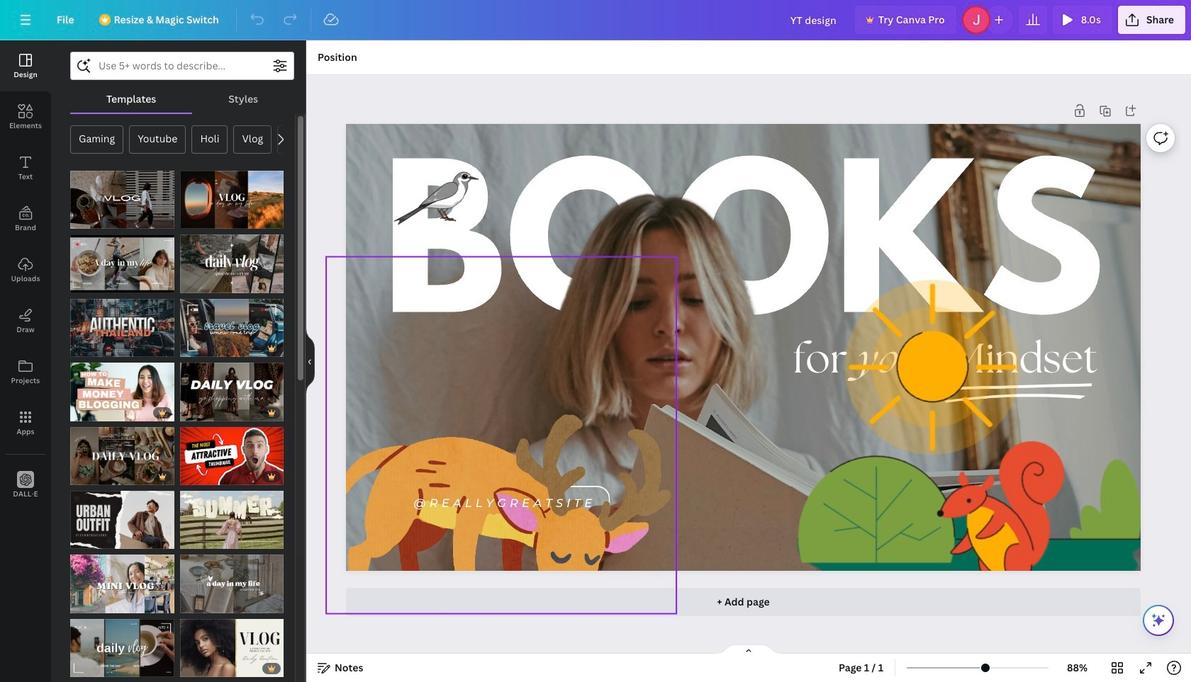 Task type: vqa. For each thing, say whether or not it's contained in the screenshot.
Most Attractive Youtube Thumbnail group
yes



Task type: locate. For each thing, give the bounding box(es) containing it.
orange yellow minimalist aesthetic a day in my life travel vlog youtube thumbnail group
[[180, 171, 284, 229]]

brown minimalist lifestyle daily vlog youtube thumbnail image for the brown minimalist lifestyle daily vlog youtube thumbnail group related to beige minimalist vlog daily routine youtube thumbnail at the left bottom of the page
[[70, 620, 174, 678]]

neutral elegant minimalist daily vlog youtube thumbnail group
[[180, 235, 284, 293]]

brown minimalist lifestyle daily vlog youtube thumbnail image down the brown and white simple vlog youtube thumbnail
[[70, 235, 174, 293]]

brown minimalist lifestyle daily vlog youtube thumbnail image
[[70, 235, 174, 293], [70, 620, 174, 678]]

playful japanese wagtail image
[[391, 169, 479, 227]]

black and brown modern urban outfit recommendations youtube thumbnail image
[[70, 491, 174, 550]]

side panel tab list
[[0, 40, 51, 511]]

1 vertical spatial brown minimalist lifestyle daily vlog youtube thumbnail image
[[70, 620, 174, 678]]

deer animated sticker image
[[326, 257, 677, 615]]

dark grey minimalist photo travel youtube thumbnail group
[[70, 291, 174, 358]]

brown and white simple vlog youtube thumbnail group
[[70, 162, 174, 229]]

beige minimalist vlog daily routine youtube thumbnail group
[[180, 611, 284, 678]]

brown black elegant aesthetic fashion vlog youtube thumbnail group
[[180, 363, 284, 422]]

big text how to youtube thumbnail group
[[70, 355, 174, 422]]

hide image
[[306, 328, 315, 396]]

big text how to youtube thumbnail image
[[70, 363, 174, 422]]

1 brown minimalist lifestyle daily vlog youtube thumbnail group from the top
[[70, 226, 174, 293]]

brown minimalist lifestyle daily vlog youtube thumbnail image down white simple mini vlog youtube thumbnail
[[70, 620, 174, 678]]

beige minimalist aesthetic daily vlog youtube thumbnail image
[[180, 555, 284, 614]]

2 brown minimalist lifestyle daily vlog youtube thumbnail image from the top
[[70, 620, 174, 678]]

black and brown modern urban outfit recommendations youtube thumbnail group
[[70, 483, 174, 550]]

most attractive youtube thumbnail image
[[180, 427, 284, 486]]

white simple mini vlog youtube thumbnail image
[[70, 555, 174, 614]]

beige minimalist aesthetic daily vlog youtube thumbnail group
[[180, 555, 284, 614]]

blue vintage retro travel vlog youtube thumbnail image
[[180, 299, 284, 358]]

0 vertical spatial brown minimalist lifestyle daily vlog youtube thumbnail image
[[70, 235, 174, 293]]

animated squirrel outdoors image
[[794, 269, 1152, 627], [794, 269, 1152, 627]]

0 vertical spatial brown minimalist lifestyle daily vlog youtube thumbnail group
[[70, 226, 174, 293]]

most attractive youtube thumbnail group
[[180, 427, 284, 486]]

2 brown minimalist lifestyle daily vlog youtube thumbnail group from the top
[[70, 611, 174, 678]]

neutral elegant minimalist daily vlog youtube thumbnail image
[[180, 235, 284, 293]]

1 brown minimalist lifestyle daily vlog youtube thumbnail image from the top
[[70, 235, 174, 293]]

brown minimalist lifestyle daily vlog youtube thumbnail group
[[70, 226, 174, 293], [70, 611, 174, 678]]

1 vertical spatial brown minimalist lifestyle daily vlog youtube thumbnail group
[[70, 611, 174, 678]]

Zoom button
[[1054, 657, 1100, 680]]



Task type: describe. For each thing, give the bounding box(es) containing it.
aesthetic simple vacation trip youtube thumbnail image
[[180, 491, 284, 550]]

dark grey minimalist photo travel youtube thumbnail image
[[70, 299, 174, 358]]

brown white modern lifestyle vlog youtube thumbnail group
[[70, 419, 174, 486]]

blue vintage retro travel vlog youtube thumbnail group
[[180, 299, 284, 358]]

brown and white simple vlog youtube thumbnail image
[[70, 171, 174, 229]]

brown minimalist lifestyle daily vlog youtube thumbnail group for beige minimalist vlog daily routine youtube thumbnail at the left bottom of the page
[[70, 611, 174, 678]]

Design title text field
[[779, 6, 849, 34]]

beige minimalist vlog daily routine youtube thumbnail image
[[180, 620, 284, 678]]

canva assistant image
[[1150, 613, 1167, 630]]

aesthetic simple vacation trip youtube thumbnail group
[[180, 491, 284, 550]]

white simple mini vlog youtube thumbnail group
[[70, 547, 174, 614]]

brown black elegant aesthetic fashion vlog youtube thumbnail image
[[180, 363, 284, 422]]

Use 5+ words to describe... search field
[[99, 52, 266, 79]]

show pages image
[[715, 645, 783, 656]]

brown minimalist lifestyle daily vlog youtube thumbnail group for 'neutral elegant minimalist daily vlog youtube thumbnail'
[[70, 226, 174, 293]]

orange yellow minimalist aesthetic a day in my life travel vlog youtube thumbnail image
[[180, 171, 284, 229]]

main menu bar
[[0, 0, 1191, 40]]

brown minimalist lifestyle daily vlog youtube thumbnail image for the brown minimalist lifestyle daily vlog youtube thumbnail group corresponding to 'neutral elegant minimalist daily vlog youtube thumbnail'
[[70, 235, 174, 293]]

brown white modern lifestyle vlog youtube thumbnail image
[[70, 427, 174, 486]]



